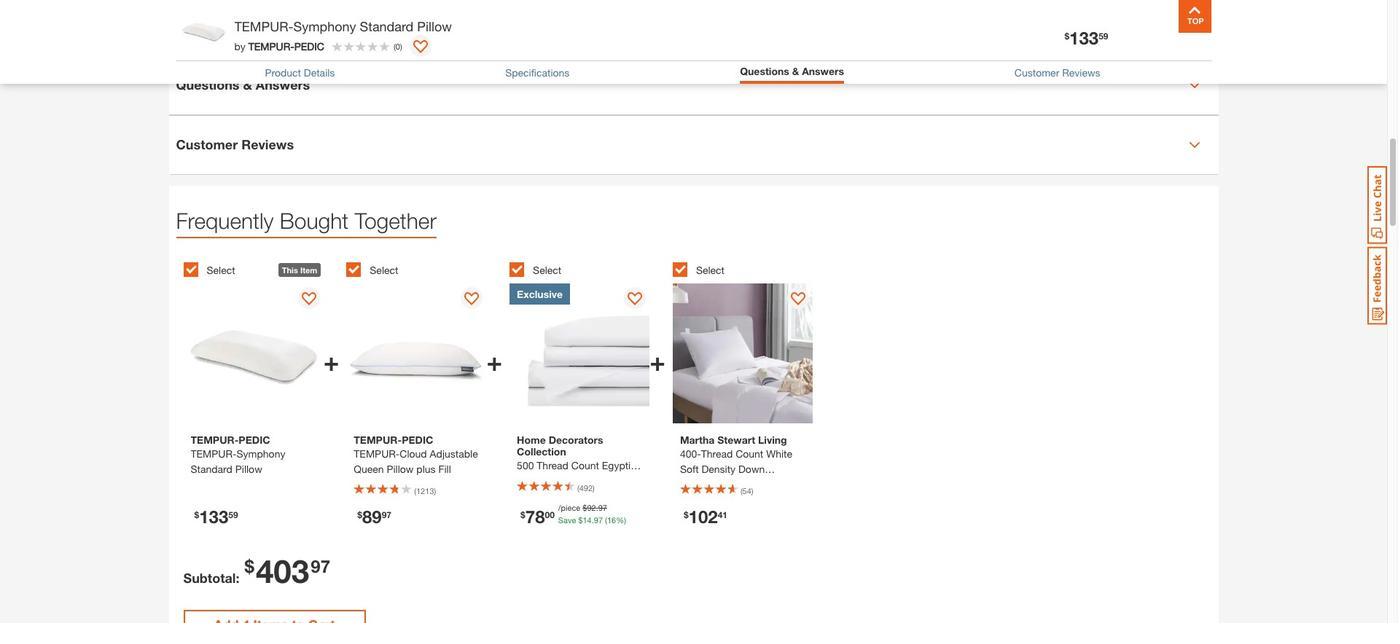 Task type: vqa. For each thing, say whether or not it's contained in the screenshot.
4172 $264.36
no



Task type: describe. For each thing, give the bounding box(es) containing it.
count for white
[[572, 459, 599, 472]]

thread for density
[[701, 447, 733, 460]]

tempur-pedic tempur-cloud adjustable queen pillow plus fill
[[354, 434, 478, 475]]

by
[[234, 40, 246, 52]]

97 inside $ 89 97
[[382, 509, 392, 520]]

fill
[[439, 463, 451, 475]]

1 / 4 group
[[183, 254, 339, 548]]

subtotal:
[[183, 570, 240, 586]]

pedic inside tempur-pedic tempur-cloud adjustable queen pillow plus fill
[[402, 434, 433, 446]]

queen
[[354, 463, 384, 475]]

$ inside '$ 102 41'
[[684, 509, 689, 520]]

0 vertical spatial reviews
[[1063, 66, 1101, 79]]

0 horizontal spatial display image
[[413, 40, 428, 55]]

count for down
[[736, 447, 764, 460]]

home decorators collection 500 thread count egyptian cotton sateen white 4- piece full sheet set
[[517, 434, 642, 502]]

tempur-cloud adjustable queen pillow plus fill image
[[347, 283, 487, 423]]

plus
[[417, 463, 436, 475]]

0 vertical spatial 133
[[1070, 28, 1099, 48]]

16
[[607, 515, 616, 525]]

sheet
[[564, 490, 591, 502]]

product image image
[[180, 7, 227, 55]]

item
[[300, 265, 317, 275]]

00
[[545, 509, 555, 520]]

1 horizontal spatial answers
[[802, 65, 844, 77]]

0 horizontal spatial questions
[[176, 77, 240, 93]]

( for home decorators collection 500 thread count egyptian cotton sateen white 4- piece full sheet set
[[578, 484, 579, 493]]

+ inside 1 / 4 group
[[324, 345, 339, 377]]

1213
[[416, 486, 434, 496]]

4 / 4 group
[[673, 254, 829, 548]]

0 vertical spatial $ 133 59
[[1065, 28, 1109, 48]]

save
[[558, 515, 576, 525]]

$ inside 1 / 4 group
[[194, 509, 199, 520]]

stewart
[[718, 434, 755, 446]]

this
[[282, 265, 298, 275]]

( for tempur-pedic tempur-cloud adjustable queen pillow plus fill
[[414, 486, 416, 496]]

400-thread count white soft density down standard/queen size pillow image
[[673, 283, 813, 423]]

500 thread count egyptian cotton sateen white 4-piece full sheet set image
[[510, 283, 650, 423]]

collection
[[517, 445, 566, 458]]

97 right 14
[[594, 515, 603, 525]]

exclusive
[[517, 288, 563, 300]]

select for 4 / 4 group
[[696, 264, 725, 277]]

) for home decorators collection 500 thread count egyptian cotton sateen white 4- piece full sheet set
[[593, 484, 595, 493]]

( inside $ 78 00 /piece $ 92 . 97 save $ 14 . 97 ( 16 %)
[[605, 515, 607, 525]]

1 vertical spatial .
[[592, 515, 594, 525]]

500
[[517, 459, 534, 472]]

martha
[[680, 434, 715, 446]]

400-
[[680, 447, 701, 460]]

89
[[362, 507, 382, 527]]

decorators
[[549, 434, 603, 446]]

this item
[[282, 265, 317, 275]]

standard
[[360, 18, 414, 34]]

14
[[583, 515, 592, 525]]

3 / 4 group
[[510, 254, 666, 548]]

$ 78 00 /piece $ 92 . 97 save $ 14 . 97 ( 16 %)
[[521, 503, 626, 527]]

492
[[579, 484, 593, 493]]

living
[[758, 434, 787, 446]]

frequently
[[176, 207, 274, 233]]

tempur-symphony standard pillow
[[234, 18, 452, 34]]

0
[[396, 41, 400, 51]]

1 vertical spatial reviews
[[241, 136, 294, 152]]

product details
[[265, 66, 335, 79]]

1 horizontal spatial customer
[[1015, 66, 1060, 79]]

1 horizontal spatial questions & answers
[[740, 65, 844, 77]]

soft
[[680, 463, 699, 475]]

full
[[545, 490, 561, 502]]

2 / 4 group
[[347, 254, 502, 548]]

frequently bought together
[[176, 207, 437, 233]]

top button
[[1179, 0, 1211, 33]]

/piece
[[558, 503, 581, 513]]

( 0 )
[[394, 41, 402, 51]]



Task type: locate. For each thing, give the bounding box(es) containing it.
details
[[304, 66, 335, 79]]

97
[[598, 503, 607, 513], [382, 509, 392, 520], [594, 515, 603, 525], [311, 556, 330, 577]]

piece
[[517, 490, 542, 502]]

display image left the exclusive
[[465, 292, 479, 307]]

2 select from the left
[[370, 264, 398, 277]]

0 horizontal spatial thread
[[537, 459, 569, 472]]

1 vertical spatial pillow
[[387, 463, 414, 475]]

pillow up 102 on the bottom of page
[[680, 493, 707, 506]]

92
[[587, 503, 596, 513]]

1 vertical spatial 59
[[228, 509, 238, 520]]

$ inside $ 89 97
[[358, 509, 362, 520]]

1 vertical spatial customer
[[176, 136, 238, 152]]

1 horizontal spatial count
[[736, 447, 764, 460]]

.
[[596, 503, 598, 513], [592, 515, 594, 525]]

1 horizontal spatial reviews
[[1063, 66, 1101, 79]]

0 horizontal spatial questions & answers
[[176, 77, 310, 93]]

display image
[[302, 292, 316, 307], [465, 292, 479, 307]]

0 horizontal spatial display image
[[302, 292, 316, 307]]

thread inside martha stewart living 400-thread count white soft density down standard/queen size pillow
[[701, 447, 733, 460]]

102
[[689, 507, 718, 527]]

select for 1 / 4 group
[[207, 264, 235, 277]]

0 vertical spatial pillow
[[417, 18, 452, 34]]

%)
[[616, 515, 626, 525]]

1 vertical spatial $ 133 59
[[194, 507, 238, 527]]

adjustable
[[430, 447, 478, 460]]

1 select from the left
[[207, 264, 235, 277]]

tempur-
[[234, 18, 293, 34], [248, 40, 294, 52], [354, 434, 402, 446], [354, 447, 400, 460]]

+ for 3 / 4 group
[[650, 345, 666, 377]]

0 horizontal spatial white
[[586, 474, 612, 487]]

select inside 4 / 4 group
[[696, 264, 725, 277]]

standard/queen
[[680, 478, 755, 490]]

$ 89 97
[[358, 507, 392, 527]]

customer
[[1015, 66, 1060, 79], [176, 136, 238, 152]]

thread inside home decorators collection 500 thread count egyptian cotton sateen white 4- piece full sheet set
[[537, 459, 569, 472]]

1 horizontal spatial &
[[792, 65, 799, 77]]

$ 133 59
[[1065, 28, 1109, 48], [194, 507, 238, 527]]

select for "2 / 4" group
[[370, 264, 398, 277]]

density
[[702, 463, 736, 475]]

0 vertical spatial white
[[766, 447, 793, 460]]

martha stewart living 400-thread count white soft density down standard/queen size pillow
[[680, 434, 793, 506]]

thread
[[701, 447, 733, 460], [537, 459, 569, 472]]

1 horizontal spatial display image
[[465, 292, 479, 307]]

display image inside 1 / 4 group
[[302, 292, 316, 307]]

0 horizontal spatial 133
[[199, 507, 228, 527]]

count inside martha stewart living 400-thread count white soft density down standard/queen size pillow
[[736, 447, 764, 460]]

1 horizontal spatial $ 133 59
[[1065, 28, 1109, 48]]

1 + from the left
[[324, 345, 339, 377]]

egyptian
[[602, 459, 642, 472]]

count
[[736, 447, 764, 460], [572, 459, 599, 472]]

cloud
[[400, 447, 427, 460]]

caret image
[[1189, 79, 1201, 91]]

1 vertical spatial customer reviews
[[176, 136, 294, 152]]

(
[[394, 41, 396, 51], [578, 484, 579, 493], [414, 486, 416, 496], [741, 486, 743, 496], [605, 515, 607, 525]]

) inside 4 / 4 group
[[752, 486, 754, 496]]

2 horizontal spatial display image
[[791, 292, 806, 307]]

sateen
[[551, 474, 583, 487]]

select
[[207, 264, 235, 277], [370, 264, 398, 277], [533, 264, 562, 277], [696, 264, 725, 277]]

display image
[[413, 40, 428, 55], [628, 292, 643, 307], [791, 292, 806, 307]]

specifications button
[[169, 0, 1219, 54], [505, 66, 570, 79], [505, 66, 570, 79]]

white up set
[[586, 474, 612, 487]]

0 horizontal spatial 59
[[228, 509, 238, 520]]

down
[[739, 463, 765, 475]]

1 vertical spatial pedic
[[402, 434, 433, 446]]

thread up the density
[[701, 447, 733, 460]]

0 horizontal spatial customer reviews
[[176, 136, 294, 152]]

0 horizontal spatial count
[[572, 459, 599, 472]]

1 vertical spatial specifications
[[505, 66, 570, 79]]

0 vertical spatial customer
[[1015, 66, 1060, 79]]

0 horizontal spatial .
[[592, 515, 594, 525]]

0 vertical spatial customer reviews
[[1015, 66, 1101, 79]]

2 horizontal spatial +
[[650, 345, 666, 377]]

2 + from the left
[[487, 345, 502, 377]]

78
[[526, 507, 545, 527]]

1 horizontal spatial customer reviews
[[1015, 66, 1101, 79]]

pillow inside tempur-pedic tempur-cloud adjustable queen pillow plus fill
[[387, 463, 414, 475]]

0 horizontal spatial answers
[[256, 77, 310, 93]]

2 horizontal spatial pillow
[[680, 493, 707, 506]]

( 54 )
[[741, 486, 754, 496]]

bought
[[280, 207, 349, 233]]

select inside 3 / 4 group
[[533, 264, 562, 277]]

together
[[355, 207, 437, 233]]

cotton
[[517, 474, 548, 487]]

by tempur-pedic
[[234, 40, 324, 52]]

questions
[[740, 65, 790, 77], [176, 77, 240, 93]]

3 select from the left
[[533, 264, 562, 277]]

white
[[766, 447, 793, 460], [586, 474, 612, 487]]

54
[[743, 486, 752, 496]]

live chat image
[[1368, 166, 1388, 244]]

41
[[718, 509, 728, 520]]

0 horizontal spatial customer
[[176, 136, 238, 152]]

) right sheet
[[593, 484, 595, 493]]

0 vertical spatial 59
[[1099, 30, 1109, 41]]

( inside "2 / 4" group
[[414, 486, 416, 496]]

) for tempur-pedic tempur-cloud adjustable queen pillow plus fill
[[434, 486, 436, 496]]

. down set
[[596, 503, 598, 513]]

$ 133 59 inside 1 / 4 group
[[194, 507, 238, 527]]

( 492 )
[[578, 484, 595, 493]]

&
[[792, 65, 799, 77], [243, 77, 252, 93]]

count inside home decorators collection 500 thread count egyptian cotton sateen white 4- piece full sheet set
[[572, 459, 599, 472]]

0 horizontal spatial pedic
[[294, 40, 324, 52]]

+ inside 3 / 4 group
[[650, 345, 666, 377]]

pillow
[[417, 18, 452, 34], [387, 463, 414, 475], [680, 493, 707, 506]]

$ inside subtotal: $ 403 97
[[245, 556, 254, 577]]

+
[[324, 345, 339, 377], [487, 345, 502, 377], [650, 345, 666, 377]]

customer reviews
[[1015, 66, 1101, 79], [176, 136, 294, 152]]

3 + from the left
[[650, 345, 666, 377]]

1 horizontal spatial pillow
[[417, 18, 452, 34]]

reviews
[[1063, 66, 1101, 79], [241, 136, 294, 152]]

2 vertical spatial pillow
[[680, 493, 707, 506]]

home
[[517, 434, 546, 446]]

pillow down cloud
[[387, 463, 414, 475]]

97 down queen
[[382, 509, 392, 520]]

pillow inside martha stewart living 400-thread count white soft density down standard/queen size pillow
[[680, 493, 707, 506]]

count up ( 492 )
[[572, 459, 599, 472]]

thread down collection
[[537, 459, 569, 472]]

$ 102 41
[[684, 507, 728, 527]]

display image down item
[[302, 292, 316, 307]]

select for 3 / 4 group
[[533, 264, 562, 277]]

questions & answers
[[740, 65, 844, 77], [176, 77, 310, 93]]

1 vertical spatial white
[[586, 474, 612, 487]]

select inside 1 / 4 group
[[207, 264, 235, 277]]

) down plus
[[434, 486, 436, 496]]

caret image
[[1189, 139, 1201, 151]]

0 horizontal spatial specifications
[[176, 15, 265, 31]]

answers
[[802, 65, 844, 77], [256, 77, 310, 93]]

1 horizontal spatial +
[[487, 345, 502, 377]]

( 1213 )
[[414, 486, 436, 496]]

customer reviews button
[[1015, 66, 1101, 79], [1015, 66, 1101, 79], [169, 116, 1219, 174]]

set
[[593, 490, 609, 502]]

0 horizontal spatial pillow
[[387, 463, 414, 475]]

0 horizontal spatial reviews
[[241, 136, 294, 152]]

1 horizontal spatial 133
[[1070, 28, 1099, 48]]

product details button
[[265, 66, 335, 79], [265, 66, 335, 79]]

403
[[256, 552, 309, 590]]

97 inside subtotal: $ 403 97
[[311, 556, 330, 577]]

size
[[758, 478, 778, 490]]

white down living
[[766, 447, 793, 460]]

pedic
[[294, 40, 324, 52], [402, 434, 433, 446]]

+ inside "2 / 4" group
[[487, 345, 502, 377]]

thread for sateen
[[537, 459, 569, 472]]

97 right 403
[[311, 556, 330, 577]]

1 horizontal spatial specifications
[[505, 66, 570, 79]]

( inside 4 / 4 group
[[741, 486, 743, 496]]

0 vertical spatial .
[[596, 503, 598, 513]]

1 horizontal spatial thread
[[701, 447, 733, 460]]

pedic up cloud
[[402, 434, 433, 446]]

) down standard
[[400, 41, 402, 51]]

subtotal: $ 403 97
[[183, 552, 330, 590]]

) left size
[[752, 486, 754, 496]]

) inside "2 / 4" group
[[434, 486, 436, 496]]

0 horizontal spatial &
[[243, 77, 252, 93]]

( for martha stewart living 400-thread count white soft density down standard/queen size pillow
[[741, 486, 743, 496]]

2 display image from the left
[[465, 292, 479, 307]]

4 select from the left
[[696, 264, 725, 277]]

white inside home decorators collection 500 thread count egyptian cotton sateen white 4- piece full sheet set
[[586, 474, 612, 487]]

$
[[1065, 30, 1070, 41], [583, 503, 587, 513], [194, 509, 199, 520], [358, 509, 362, 520], [521, 509, 526, 520], [684, 509, 689, 520], [578, 515, 583, 525], [245, 556, 254, 577]]

feedback link image
[[1368, 246, 1388, 325]]

0 horizontal spatial $ 133 59
[[194, 507, 238, 527]]

specifications
[[176, 15, 265, 31], [505, 66, 570, 79]]

1 horizontal spatial white
[[766, 447, 793, 460]]

select inside "2 / 4" group
[[370, 264, 398, 277]]

) for martha stewart living 400-thread count white soft density down standard/queen size pillow
[[752, 486, 754, 496]]

1 horizontal spatial pedic
[[402, 434, 433, 446]]

133
[[1070, 28, 1099, 48], [199, 507, 228, 527]]

pedic down symphony
[[294, 40, 324, 52]]

97 right 92
[[598, 503, 607, 513]]

0 horizontal spatial +
[[324, 345, 339, 377]]

questions & answers button
[[169, 56, 1219, 114], [740, 65, 844, 80], [740, 65, 844, 77]]

product
[[265, 66, 301, 79]]

display image inside "2 / 4" group
[[465, 292, 479, 307]]

) inside 3 / 4 group
[[593, 484, 595, 493]]

1 display image from the left
[[302, 292, 316, 307]]

0 vertical spatial specifications
[[176, 15, 265, 31]]

. down 92
[[592, 515, 594, 525]]

white inside martha stewart living 400-thread count white soft density down standard/queen size pillow
[[766, 447, 793, 460]]

symphony
[[293, 18, 356, 34]]

1 horizontal spatial 59
[[1099, 30, 1109, 41]]

pillow right standard
[[417, 18, 452, 34]]

+ for "2 / 4" group
[[487, 345, 502, 377]]

59
[[1099, 30, 1109, 41], [228, 509, 238, 520]]

)
[[400, 41, 402, 51], [593, 484, 595, 493], [434, 486, 436, 496], [752, 486, 754, 496]]

count up down
[[736, 447, 764, 460]]

133 inside 1 / 4 group
[[199, 507, 228, 527]]

1 horizontal spatial display image
[[628, 292, 643, 307]]

1 horizontal spatial .
[[596, 503, 598, 513]]

1 vertical spatial 133
[[199, 507, 228, 527]]

1 horizontal spatial questions
[[740, 65, 790, 77]]

59 inside 1 / 4 group
[[228, 509, 238, 520]]

4-
[[615, 474, 624, 487]]

0 vertical spatial pedic
[[294, 40, 324, 52]]



